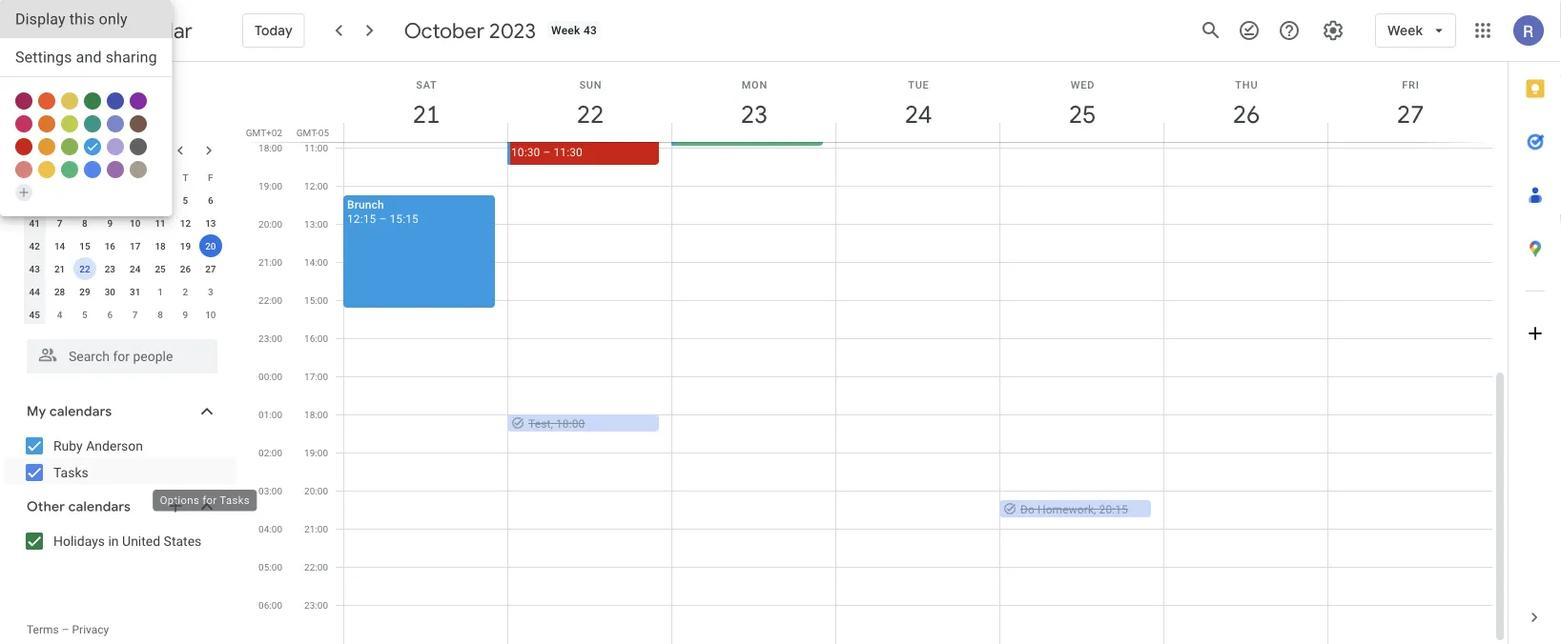 Task type: vqa. For each thing, say whether or not it's contained in the screenshot.


Task type: describe. For each thing, give the bounding box(es) containing it.
radicchio, set calendar color menu item
[[15, 93, 32, 110]]

16
[[105, 240, 115, 252]]

tomato, set calendar color menu item
[[15, 138, 32, 156]]

15 element
[[73, 235, 96, 258]]

mon
[[742, 79, 768, 91]]

28
[[54, 286, 65, 298]]

row containing s
[[22, 166, 223, 189]]

week for week
[[1388, 22, 1423, 39]]

reminder
[[511, 131, 568, 145]]

wisteria, set calendar color menu item
[[107, 138, 124, 156]]

sat 21
[[412, 79, 439, 130]]

brunch
[[347, 198, 384, 211]]

tue 24
[[904, 79, 931, 130]]

22 link
[[569, 93, 613, 136]]

pumpkin, set calendar color menu item
[[38, 115, 55, 133]]

row group inside october 2023 grid
[[22, 189, 223, 326]]

25 inside wed 25
[[1068, 99, 1095, 130]]

02:00
[[259, 447, 282, 459]]

lavender, set calendar color menu item
[[107, 115, 124, 133]]

25 element
[[149, 258, 172, 280]]

03:00
[[259, 486, 282, 497]]

00:00
[[259, 371, 282, 383]]

grid containing 21
[[244, 62, 1508, 645]]

0 horizontal spatial 21:00
[[259, 257, 282, 268]]

1 vertical spatial 2023
[[84, 142, 116, 159]]

29 element
[[73, 280, 96, 303]]

privacy link
[[72, 624, 109, 637]]

tasks
[[53, 465, 88, 481]]

44
[[29, 286, 40, 298]]

24 element
[[124, 258, 147, 280]]

19 element
[[174, 235, 197, 258]]

settings menu image
[[1322, 19, 1345, 42]]

0 horizontal spatial 19:00
[[259, 180, 282, 192]]

Search for people text field
[[38, 340, 206, 374]]

calendar element
[[61, 11, 193, 53]]

18
[[155, 240, 166, 252]]

1 vertical spatial 6
[[107, 309, 113, 321]]

united
[[122, 534, 160, 550]]

reminder to clean 10:30 – 11:30
[[511, 131, 625, 159]]

1 vertical spatial 7
[[132, 309, 138, 321]]

october 2023 grid
[[18, 166, 223, 326]]

41
[[29, 218, 40, 229]]

sun
[[579, 79, 602, 91]]

26 element
[[174, 258, 197, 280]]

15:00
[[304, 295, 328, 306]]

10 element
[[124, 212, 147, 235]]

options for ruby anderson
[[147, 467, 264, 478]]

23 element
[[99, 258, 121, 280]]

calendars for my calendars
[[50, 404, 112, 421]]

23 link
[[733, 93, 777, 136]]

2 menu item from the top
[[0, 38, 172, 76]]

avocado, set calendar color menu item
[[61, 115, 78, 133]]

november 10 element
[[199, 303, 222, 326]]

cocoa, set calendar color menu item
[[130, 115, 147, 133]]

my calendars button
[[4, 397, 237, 427]]

11:00
[[304, 142, 328, 154]]

0 horizontal spatial 7
[[57, 218, 62, 229]]

0 vertical spatial october 2023
[[404, 17, 536, 44]]

21 link
[[405, 93, 448, 136]]

17:00
[[304, 371, 328, 383]]

43 inside row
[[29, 263, 40, 275]]

in
[[108, 534, 119, 550]]

19
[[180, 240, 191, 252]]

calendar
[[107, 18, 193, 44]]

holidays in united states
[[53, 534, 202, 550]]

add custom color menu item
[[15, 184, 32, 201]]

1 horizontal spatial october
[[404, 17, 485, 44]]

1 horizontal spatial ruby
[[198, 467, 219, 478]]

26 link
[[1225, 93, 1269, 136]]

25 column header
[[1000, 62, 1165, 142]]

27 column header
[[1328, 62, 1493, 142]]

23 inside mon 23
[[740, 99, 767, 130]]

week for week 43
[[551, 24, 581, 37]]

thu 26
[[1232, 79, 1259, 130]]

0 horizontal spatial october
[[27, 142, 81, 159]]

28 element
[[48, 280, 71, 303]]

1 vertical spatial 8
[[158, 309, 163, 321]]

to
[[571, 131, 586, 145]]

27 inside column header
[[1396, 99, 1423, 130]]

states
[[164, 534, 202, 550]]

other calendars button
[[4, 492, 237, 523]]

pistachio, set calendar color menu item
[[61, 138, 78, 156]]

sage, set calendar color menu item
[[61, 161, 78, 178]]

13
[[205, 218, 216, 229]]

banana, set calendar color menu item
[[38, 161, 55, 178]]

20, today element
[[199, 235, 222, 258]]

21 inside 21 element
[[54, 263, 65, 275]]

2 s from the left
[[82, 172, 88, 183]]

for
[[183, 467, 196, 478]]

test
[[529, 417, 551, 431]]

13 element
[[199, 212, 222, 235]]

05:00
[[259, 562, 282, 573]]

1 vertical spatial 9
[[183, 309, 188, 321]]

terms – privacy
[[27, 624, 109, 637]]

11:30
[[554, 145, 583, 159]]

gmt-05
[[296, 127, 329, 138]]

3
[[208, 286, 213, 298]]

my
[[27, 404, 46, 421]]

thu
[[1236, 79, 1259, 91]]

1 vertical spatial ,
[[1094, 503, 1097, 517]]

25 link
[[1061, 93, 1105, 136]]

45
[[29, 309, 40, 321]]

40
[[29, 195, 40, 206]]

17 element
[[124, 235, 147, 258]]

31 element
[[124, 280, 147, 303]]

november 7 element
[[124, 303, 147, 326]]

calendar list entry. element
[[0, 0, 172, 217]]

mon 23
[[740, 79, 768, 130]]

fri
[[1403, 79, 1420, 91]]

graphite, set calendar color menu item
[[130, 138, 147, 156]]

20:15
[[1100, 503, 1129, 517]]

sun 22
[[576, 79, 603, 130]]

homework
[[1038, 503, 1094, 517]]

test , 18:00
[[529, 417, 585, 431]]

1 horizontal spatial 5
[[183, 195, 188, 206]]

12:00
[[304, 180, 328, 192]]

do homework , 20:15
[[1021, 503, 1129, 517]]

gmt+02
[[246, 127, 282, 138]]

november 9 element
[[174, 303, 197, 326]]

27 element
[[199, 258, 222, 280]]

mango, set calendar color menu item
[[38, 138, 55, 156]]

– inside reminder to clean 10:30 – 11:30
[[543, 145, 551, 159]]

01:00
[[259, 409, 282, 421]]

tue
[[908, 79, 930, 91]]

0 horizontal spatial –
[[62, 624, 69, 637]]

26 column header
[[1164, 62, 1329, 142]]

05
[[318, 127, 329, 138]]

15:15
[[390, 212, 419, 226]]

week button
[[1376, 8, 1457, 53]]

week 43
[[551, 24, 597, 37]]

16 element
[[99, 235, 121, 258]]

1 horizontal spatial 23:00
[[304, 600, 328, 612]]

terms
[[27, 624, 59, 637]]

16:00
[[304, 333, 328, 344]]

flamingo, set calendar color menu item
[[15, 161, 32, 178]]

22 inside 22 element
[[79, 263, 90, 275]]

0 horizontal spatial 5
[[82, 309, 88, 321]]



Task type: locate. For each thing, give the bounding box(es) containing it.
25 down 18
[[155, 263, 166, 275]]

20:00 right 03:00
[[304, 486, 328, 497]]

birch, set calendar color menu item
[[130, 161, 147, 178]]

1 vertical spatial –
[[379, 212, 387, 226]]

tab list
[[1509, 62, 1562, 592]]

do
[[1021, 503, 1035, 517]]

43
[[584, 24, 597, 37], [29, 263, 40, 275]]

1 horizontal spatial 8
[[158, 309, 163, 321]]

11
[[155, 218, 166, 229]]

24 inside row
[[130, 263, 141, 275]]

f
[[208, 172, 213, 183]]

1 vertical spatial october
[[27, 142, 81, 159]]

row containing 43
[[22, 258, 223, 280]]

1 vertical spatial 25
[[155, 263, 166, 275]]

1 horizontal spatial 21:00
[[304, 524, 328, 535]]

row
[[22, 166, 223, 189], [22, 189, 223, 212], [22, 212, 223, 235], [22, 235, 223, 258], [22, 258, 223, 280], [22, 280, 223, 303], [22, 303, 223, 326]]

calendars inside dropdown button
[[68, 499, 131, 516]]

1 horizontal spatial 7
[[132, 309, 138, 321]]

None search field
[[0, 332, 237, 374]]

04:00
[[259, 524, 282, 535]]

2 horizontal spatial –
[[543, 145, 551, 159]]

27 down fri on the top
[[1396, 99, 1423, 130]]

30 element
[[99, 280, 121, 303]]

21 column header
[[343, 62, 509, 142]]

1 vertical spatial 24
[[130, 263, 141, 275]]

1 menu item from the top
[[0, 0, 172, 38]]

1 vertical spatial 22
[[79, 263, 90, 275]]

6 down 30 'element'
[[107, 309, 113, 321]]

1 horizontal spatial –
[[379, 212, 387, 226]]

2 horizontal spatial 18:00
[[556, 417, 585, 431]]

4
[[57, 309, 62, 321]]

9 down 2
[[183, 309, 188, 321]]

ruby right for at bottom left
[[198, 467, 219, 478]]

1 row from the top
[[22, 166, 223, 189]]

24 inside column header
[[904, 99, 931, 130]]

0 vertical spatial 22
[[576, 99, 603, 130]]

week inside popup button
[[1388, 22, 1423, 39]]

22 up to
[[576, 99, 603, 130]]

22
[[576, 99, 603, 130], [79, 263, 90, 275]]

– left 15:15
[[379, 212, 387, 226]]

0 horizontal spatial s
[[57, 172, 63, 183]]

other calendars
[[27, 499, 131, 516]]

0 vertical spatial 19:00
[[259, 180, 282, 192]]

m
[[106, 172, 114, 183]]

0 vertical spatial ruby
[[53, 438, 83, 454]]

s right sage, set calendar color menu item
[[82, 172, 88, 183]]

18:00 right the test
[[556, 417, 585, 431]]

october 2023 up sat
[[404, 17, 536, 44]]

22:00 right 05:00
[[304, 562, 328, 573]]

8 down 1 element
[[82, 218, 88, 229]]

20:00
[[259, 218, 282, 230], [304, 486, 328, 497]]

14:00
[[304, 257, 328, 268]]

23 down mon
[[740, 99, 767, 130]]

ruby inside "my calendars" list
[[53, 438, 83, 454]]

1 horizontal spatial 18:00
[[304, 409, 328, 421]]

5
[[183, 195, 188, 206], [82, 309, 88, 321]]

0 horizontal spatial ruby
[[53, 438, 83, 454]]

1 vertical spatial ruby
[[198, 467, 219, 478]]

grape, set calendar color menu item
[[130, 93, 147, 110]]

0 vertical spatial ,
[[551, 417, 553, 431]]

1 vertical spatial 22:00
[[304, 562, 328, 573]]

0 horizontal spatial t
[[132, 172, 138, 183]]

tangerine, set calendar color menu item
[[38, 93, 55, 110]]

anderson down the my calendars dropdown button
[[86, 438, 143, 454]]

20:00 left 13:00 at top left
[[259, 218, 282, 230]]

20 cell
[[198, 235, 223, 258]]

november 4 element
[[48, 303, 71, 326]]

peacock, set calendar color menu item
[[84, 138, 101, 156]]

19:00 right 02:00 at the bottom of the page
[[304, 447, 328, 459]]

18 element
[[149, 235, 172, 258]]

t right amethyst, set calendar color menu item
[[132, 172, 138, 183]]

october up sat
[[404, 17, 485, 44]]

row containing 40
[[22, 189, 223, 212]]

25
[[1068, 99, 1095, 130], [155, 263, 166, 275]]

wed
[[1071, 79, 1095, 91]]

22 element
[[73, 258, 96, 280]]

1 vertical spatial 30
[[105, 286, 115, 298]]

1 vertical spatial 23:00
[[304, 600, 328, 612]]

23:00 up "00:00"
[[259, 333, 282, 344]]

anderson
[[86, 438, 143, 454], [222, 467, 264, 478]]

26 down 19 on the top left of the page
[[180, 263, 191, 275]]

0 horizontal spatial 20:00
[[259, 218, 282, 230]]

9 up 16 element
[[107, 218, 113, 229]]

24 link
[[897, 93, 941, 136]]

2023 left week 43
[[489, 17, 536, 44]]

7 down september 30 element
[[57, 218, 62, 229]]

my calendars
[[27, 404, 112, 421]]

1 horizontal spatial 26
[[1232, 99, 1259, 130]]

22:00 left 15:00
[[259, 295, 282, 306]]

1 vertical spatial anderson
[[222, 467, 264, 478]]

19:00
[[259, 180, 282, 192], [304, 447, 328, 459]]

5 row from the top
[[22, 258, 223, 280]]

5 down 29 element at the left top of the page
[[82, 309, 88, 321]]

0 horizontal spatial 10
[[130, 218, 141, 229]]

october 2023
[[404, 17, 536, 44], [27, 142, 116, 159]]

0 vertical spatial 2023
[[489, 17, 536, 44]]

menu item
[[0, 0, 172, 38], [0, 38, 172, 76]]

grid
[[244, 62, 1508, 645]]

43 up sun
[[584, 24, 597, 37]]

0 vertical spatial anderson
[[86, 438, 143, 454]]

cherry blossom, set calendar color menu item
[[15, 115, 32, 133]]

cell
[[148, 189, 173, 212]]

1 horizontal spatial 9
[[183, 309, 188, 321]]

23
[[740, 99, 767, 130], [105, 263, 115, 275]]

1 horizontal spatial 30
[[105, 286, 115, 298]]

42
[[29, 240, 40, 252]]

ruby anderson
[[53, 438, 143, 454]]

8 down 1
[[158, 309, 163, 321]]

0 horizontal spatial 23
[[105, 263, 115, 275]]

calendar list entry. list box
[[0, 0, 172, 77]]

30 down 23 element at the left of page
[[105, 286, 115, 298]]

14
[[54, 240, 65, 252]]

27
[[1396, 99, 1423, 130], [205, 263, 216, 275]]

calendars inside dropdown button
[[50, 404, 112, 421]]

9
[[107, 218, 113, 229], [183, 309, 188, 321]]

row containing 45
[[22, 303, 223, 326]]

21:00 right 04:00
[[304, 524, 328, 535]]

2
[[183, 286, 188, 298]]

0 vertical spatial 21:00
[[259, 257, 282, 268]]

0 vertical spatial 26
[[1232, 99, 1259, 130]]

eucalyptus, set calendar color menu item
[[84, 115, 101, 133]]

calendars
[[50, 404, 112, 421], [68, 499, 131, 516]]

main drawer image
[[23, 19, 46, 42]]

06:00
[[259, 600, 282, 612]]

0 vertical spatial 25
[[1068, 99, 1095, 130]]

18:00 down gmt+02 at left top
[[259, 142, 282, 154]]

0 horizontal spatial 22
[[79, 263, 90, 275]]

1 horizontal spatial t
[[183, 172, 188, 183]]

27 link
[[1389, 93, 1433, 136]]

row containing 41
[[22, 212, 223, 235]]

my calendars list
[[4, 429, 237, 488]]

22 cell
[[72, 258, 97, 280]]

ruby
[[53, 438, 83, 454], [198, 467, 219, 478]]

0 vertical spatial 7
[[57, 218, 62, 229]]

1 horizontal spatial 6
[[208, 195, 213, 206]]

1 horizontal spatial 21
[[412, 99, 439, 130]]

1 vertical spatial 20:00
[[304, 486, 328, 497]]

24 down tue
[[904, 99, 931, 130]]

0 horizontal spatial 30
[[54, 195, 65, 206]]

–
[[543, 145, 551, 159], [379, 212, 387, 226], [62, 624, 69, 637]]

calendars up ruby anderson
[[50, 404, 112, 421]]

1 horizontal spatial 24
[[904, 99, 931, 130]]

0 vertical spatial 21
[[412, 99, 439, 130]]

26 down thu
[[1232, 99, 1259, 130]]

6 down f on the left top
[[208, 195, 213, 206]]

1 vertical spatial 19:00
[[304, 447, 328, 459]]

31
[[130, 286, 141, 298]]

5 up the 12 element
[[183, 195, 188, 206]]

19:00 left the 12:00
[[259, 180, 282, 192]]

– inside brunch 12:15 – 15:15
[[379, 212, 387, 226]]

10
[[130, 218, 141, 229], [205, 309, 216, 321]]

amethyst, set calendar color menu item
[[107, 161, 124, 178]]

24 column header
[[836, 62, 1001, 142]]

0 horizontal spatial 23:00
[[259, 333, 282, 344]]

30 for september 30 element
[[54, 195, 65, 206]]

1 vertical spatial 10
[[205, 309, 216, 321]]

1 horizontal spatial week
[[1388, 22, 1423, 39]]

22 inside 22 column header
[[576, 99, 603, 130]]

t right wednesday column header
[[183, 172, 188, 183]]

0 horizontal spatial 9
[[107, 218, 113, 229]]

2023 up cobalt, set calendar color menu item
[[84, 142, 116, 159]]

25 down wed
[[1068, 99, 1095, 130]]

24
[[904, 99, 931, 130], [130, 263, 141, 275]]

30 right 40
[[54, 195, 65, 206]]

10 for 10 element
[[130, 218, 141, 229]]

0 horizontal spatial 26
[[180, 263, 191, 275]]

23:00 right 06:00
[[304, 600, 328, 612]]

1 vertical spatial calendars
[[68, 499, 131, 516]]

november 3 element
[[199, 280, 222, 303]]

1 t from the left
[[132, 172, 138, 183]]

30
[[54, 195, 65, 206], [105, 286, 115, 298]]

10 down november 3 element
[[205, 309, 216, 321]]

10 for november 10 element
[[205, 309, 216, 321]]

13:00
[[304, 218, 328, 230]]

0 horizontal spatial 18:00
[[259, 142, 282, 154]]

today
[[255, 22, 293, 39]]

1 vertical spatial 23
[[105, 263, 115, 275]]

27 inside "27" "element"
[[205, 263, 216, 275]]

fri 27
[[1396, 79, 1423, 130]]

26 inside 'column header'
[[1232, 99, 1259, 130]]

20
[[205, 240, 216, 252]]

1 horizontal spatial s
[[82, 172, 88, 183]]

holidays
[[53, 534, 105, 550]]

43 down "42"
[[29, 263, 40, 275]]

22 column header
[[508, 62, 673, 142]]

1 s from the left
[[57, 172, 63, 183]]

0 vertical spatial 22:00
[[259, 295, 282, 306]]

14 element
[[48, 235, 71, 258]]

0 horizontal spatial ,
[[551, 417, 553, 431]]

1 horizontal spatial 43
[[584, 24, 597, 37]]

week up sun
[[551, 24, 581, 37]]

0 vertical spatial october
[[404, 17, 485, 44]]

november 8 element
[[149, 303, 172, 326]]

1 horizontal spatial 25
[[1068, 99, 1095, 130]]

1 vertical spatial 26
[[180, 263, 191, 275]]

0 vertical spatial 23:00
[[259, 333, 282, 344]]

row containing 42
[[22, 235, 223, 258]]

0 vertical spatial 20:00
[[259, 218, 282, 230]]

26 inside row
[[180, 263, 191, 275]]

0 horizontal spatial 2023
[[84, 142, 116, 159]]

blueberry, set calendar color menu item
[[107, 93, 124, 110]]

0 horizontal spatial 21
[[54, 263, 65, 275]]

21:00
[[259, 257, 282, 268], [304, 524, 328, 535]]

privacy
[[72, 624, 109, 637]]

anderson inside "my calendars" list
[[86, 438, 143, 454]]

sat
[[416, 79, 438, 91]]

– right terms link
[[62, 624, 69, 637]]

october up banana, set calendar color menu item
[[27, 142, 81, 159]]

0 vertical spatial 8
[[82, 218, 88, 229]]

0 vertical spatial 9
[[107, 218, 113, 229]]

week up fri on the top
[[1388, 22, 1423, 39]]

21 element
[[48, 258, 71, 280]]

row group
[[22, 189, 223, 326]]

0 vertical spatial 5
[[183, 195, 188, 206]]

s right banana, set calendar color menu item
[[57, 172, 63, 183]]

week
[[1388, 22, 1423, 39], [551, 24, 581, 37]]

cobalt, set calendar color menu item
[[84, 161, 101, 178]]

27 down 20
[[205, 263, 216, 275]]

october 2023 up sage, set calendar color menu item
[[27, 142, 116, 159]]

citron, set calendar color menu item
[[61, 93, 78, 110]]

30 inside 'element'
[[105, 286, 115, 298]]

12:15
[[347, 212, 376, 226]]

0 horizontal spatial 6
[[107, 309, 113, 321]]

september 30 element
[[48, 189, 71, 212]]

t
[[132, 172, 138, 183], [183, 172, 188, 183]]

0 horizontal spatial week
[[551, 24, 581, 37]]

7 down 31 element
[[132, 309, 138, 321]]

calendars for other calendars
[[68, 499, 131, 516]]

11 element
[[149, 212, 172, 235]]

1 horizontal spatial anderson
[[222, 467, 264, 478]]

25 inside october 2023 grid
[[155, 263, 166, 275]]

0 horizontal spatial anderson
[[86, 438, 143, 454]]

ruby up tasks
[[53, 438, 83, 454]]

0 horizontal spatial 25
[[155, 263, 166, 275]]

november 1 element
[[149, 280, 172, 303]]

0 vertical spatial calendars
[[50, 404, 112, 421]]

23 inside row
[[105, 263, 115, 275]]

22 up 29
[[79, 263, 90, 275]]

1 horizontal spatial 19:00
[[304, 447, 328, 459]]

anderson up 03:00
[[222, 467, 264, 478]]

4 row from the top
[[22, 235, 223, 258]]

1 horizontal spatial 22:00
[[304, 562, 328, 573]]

row containing 44
[[22, 280, 223, 303]]

0 horizontal spatial 22:00
[[259, 295, 282, 306]]

3 row from the top
[[22, 212, 223, 235]]

29
[[79, 286, 90, 298]]

2 vertical spatial –
[[62, 624, 69, 637]]

2 t from the left
[[183, 172, 188, 183]]

21 down sat
[[412, 99, 439, 130]]

basil, set calendar color menu item
[[84, 93, 101, 110]]

november 5 element
[[73, 303, 96, 326]]

30 for 30 'element'
[[105, 286, 115, 298]]

november 6 element
[[99, 303, 121, 326]]

7
[[57, 218, 62, 229], [132, 309, 138, 321]]

calendar heading
[[103, 18, 193, 44]]

0 vertical spatial 10
[[130, 218, 141, 229]]

2 row from the top
[[22, 189, 223, 212]]

– down reminder
[[543, 145, 551, 159]]

brunch 12:15 – 15:15
[[347, 198, 419, 226]]

22:00
[[259, 295, 282, 306], [304, 562, 328, 573]]

1 horizontal spatial 10
[[205, 309, 216, 321]]

24 up 31
[[130, 263, 141, 275]]

1 horizontal spatial 27
[[1396, 99, 1423, 130]]

21 inside 21 column header
[[412, 99, 439, 130]]

10 up 17 at left top
[[130, 218, 141, 229]]

1 element
[[73, 189, 96, 212]]

0 vertical spatial 24
[[904, 99, 931, 130]]

calendars up in
[[68, 499, 131, 516]]

terms link
[[27, 624, 59, 637]]

18:00 down 17:00
[[304, 409, 328, 421]]

23 column header
[[672, 62, 837, 142]]

1 vertical spatial october 2023
[[27, 142, 116, 159]]

1 vertical spatial 43
[[29, 263, 40, 275]]

1 vertical spatial 27
[[205, 263, 216, 275]]

add other calendars image
[[166, 497, 185, 516]]

today button
[[242, 8, 305, 53]]

column header
[[22, 166, 47, 189]]

15
[[79, 240, 90, 252]]

21 up 28
[[54, 263, 65, 275]]

26
[[1232, 99, 1259, 130], [180, 263, 191, 275]]

1 horizontal spatial 2023
[[489, 17, 536, 44]]

0 vertical spatial 43
[[584, 24, 597, 37]]

12 element
[[174, 212, 197, 235]]

options
[[147, 467, 181, 478]]

,
[[551, 417, 553, 431], [1094, 503, 1097, 517]]

wed 25
[[1068, 79, 1095, 130]]

1
[[158, 286, 163, 298]]

clean
[[589, 131, 625, 145]]

21:00 left the 14:00
[[259, 257, 282, 268]]

23 down 16
[[105, 263, 115, 275]]

12
[[180, 218, 191, 229]]

1 horizontal spatial ,
[[1094, 503, 1097, 517]]

6 row from the top
[[22, 280, 223, 303]]

1 vertical spatial 21:00
[[304, 524, 328, 535]]

row group containing 40
[[22, 189, 223, 326]]

7 row from the top
[[22, 303, 223, 326]]

november 2 element
[[174, 280, 197, 303]]

23:00
[[259, 333, 282, 344], [304, 600, 328, 612]]

gmt-
[[296, 127, 318, 138]]

wednesday column header
[[148, 166, 173, 189]]



